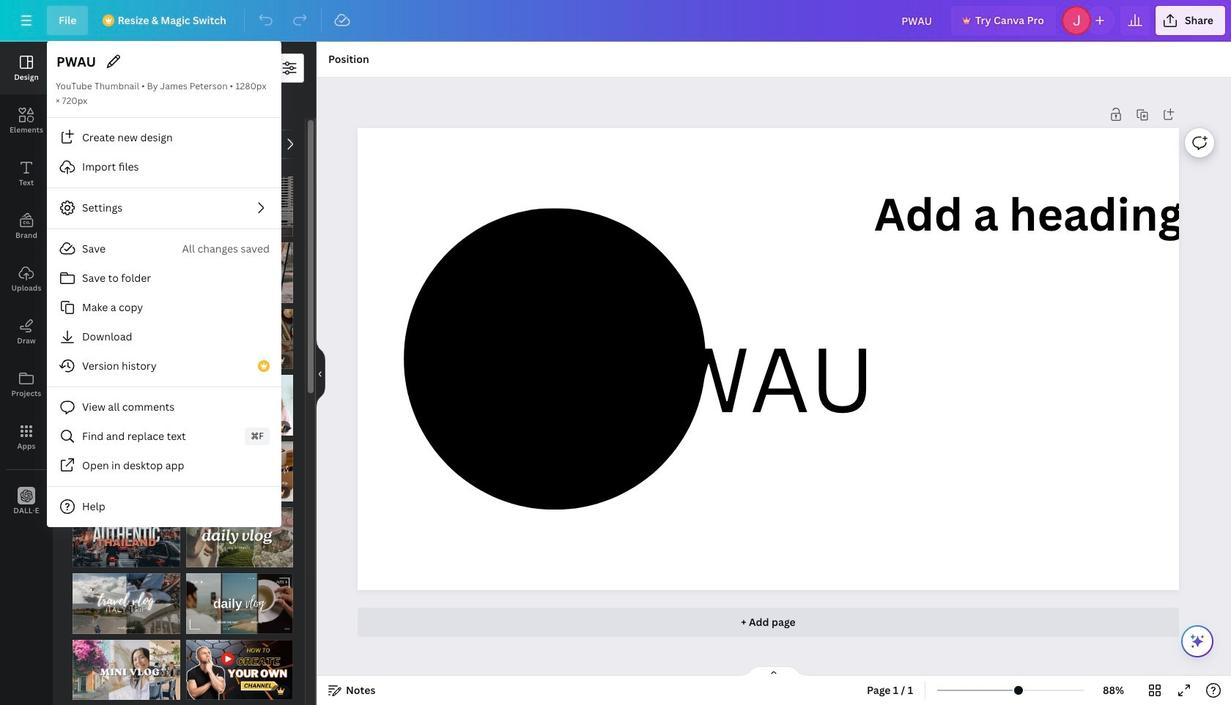 Task type: describe. For each thing, give the bounding box(es) containing it.
big text how to youtube thumbnail image
[[186, 375, 293, 436]]

1 vertical spatial design title text field
[[56, 50, 98, 73]]

marketing channel youtube thumbnail group
[[186, 632, 293, 701]]

green white minimalistic simple collage  daily vlog youtube thumbnail image
[[186, 508, 293, 568]]

white simple mini vlog youtube thumbnail group
[[73, 632, 180, 701]]

side panel tab list
[[0, 42, 53, 529]]

white simple mini vlog youtube thumbnail image
[[73, 641, 180, 701]]

brown minimalist lifestyle daily vlog youtube thumbnail group
[[186, 566, 293, 635]]

brown black elegant aesthetic fashion vlog youtube thumbnail group
[[73, 442, 180, 502]]

canva assistant image
[[1189, 633, 1207, 651]]

Use 5+ words to describe... search field
[[102, 54, 275, 82]]

show pages image
[[739, 666, 809, 678]]

green white minimalistic simple collage  daily vlog youtube thumbnail group
[[186, 499, 293, 568]]



Task type: locate. For each thing, give the bounding box(es) containing it.
dark grey minimalist photo travel youtube thumbnail image
[[73, 508, 180, 568]]

brown white modern lifestyle vlog youtube thumbnail image
[[186, 309, 293, 370]]

most attractive youtube thumbnail image
[[73, 375, 180, 436]]

most attractive youtube thumbnail group
[[73, 375, 180, 436]]

hide image
[[316, 339, 325, 409]]

0 horizontal spatial design title text field
[[56, 50, 98, 73]]

brown white modern lifestyle vlog youtube thumbnail group
[[186, 300, 293, 370]]

1 vertical spatial brown minimalist lifestyle daily vlog youtube thumbnail image
[[186, 574, 293, 635]]

0 vertical spatial brown minimalist lifestyle daily vlog youtube thumbnail image
[[73, 177, 180, 237]]

neutral minimalist travel vlog youtube thumbnail image
[[73, 574, 180, 635]]

neutral elegant minimalist daily vlog youtube thumbnail group
[[186, 234, 293, 303]]

1 horizontal spatial design title text field
[[890, 6, 946, 35]]

brown minimalist lifestyle daily vlog youtube thumbnail image down green white minimalistic simple collage  daily vlog youtube thumbnail
[[186, 574, 293, 635]]

brown minimalist lifestyle daily vlog youtube thumbnail image
[[73, 177, 180, 237], [186, 574, 293, 635]]

neutral elegant minimalist daily vlog youtube thumbnail image
[[186, 243, 293, 303]]

white brown modern playful daily vlog youtube thumbnail image
[[186, 442, 293, 502]]

brown and white simple vlog youtube thumbnail group
[[186, 168, 293, 237]]

0 horizontal spatial brown minimalist lifestyle daily vlog youtube thumbnail image
[[73, 177, 180, 237]]

brown black elegant aesthetic fashion vlog youtube thumbnail image
[[73, 442, 180, 502]]

red colorful tips youtube thumbnail image
[[73, 309, 180, 370]]

orange yellow minimalist aesthetic a day in my life travel vlog youtube thumbnail image
[[73, 243, 180, 303]]

white brown modern playful daily vlog youtube thumbnail group
[[186, 433, 293, 502]]

0 vertical spatial design title text field
[[890, 6, 946, 35]]

brown and white simple vlog youtube thumbnail image
[[186, 177, 293, 237]]

main menu bar
[[0, 0, 1232, 42]]

Zoom button
[[1090, 680, 1138, 703]]

neutral minimalist travel vlog youtube thumbnail group
[[73, 566, 180, 635]]

dark grey minimalist photo travel youtube thumbnail group
[[73, 508, 180, 568]]

design title text field inside main menu bar
[[890, 6, 946, 35]]

1 horizontal spatial brown minimalist lifestyle daily vlog youtube thumbnail image
[[186, 574, 293, 635]]

marketing channel youtube thumbnail image
[[186, 641, 293, 701]]

Design title text field
[[890, 6, 946, 35], [56, 50, 98, 73]]

big text how to youtube thumbnail group
[[186, 367, 293, 436]]

brown minimalist lifestyle daily vlog youtube thumbnail image up orange yellow minimalist aesthetic a day in my life travel vlog youtube thumbnail
[[73, 177, 180, 237]]



Task type: vqa. For each thing, say whether or not it's contained in the screenshot.
.
no



